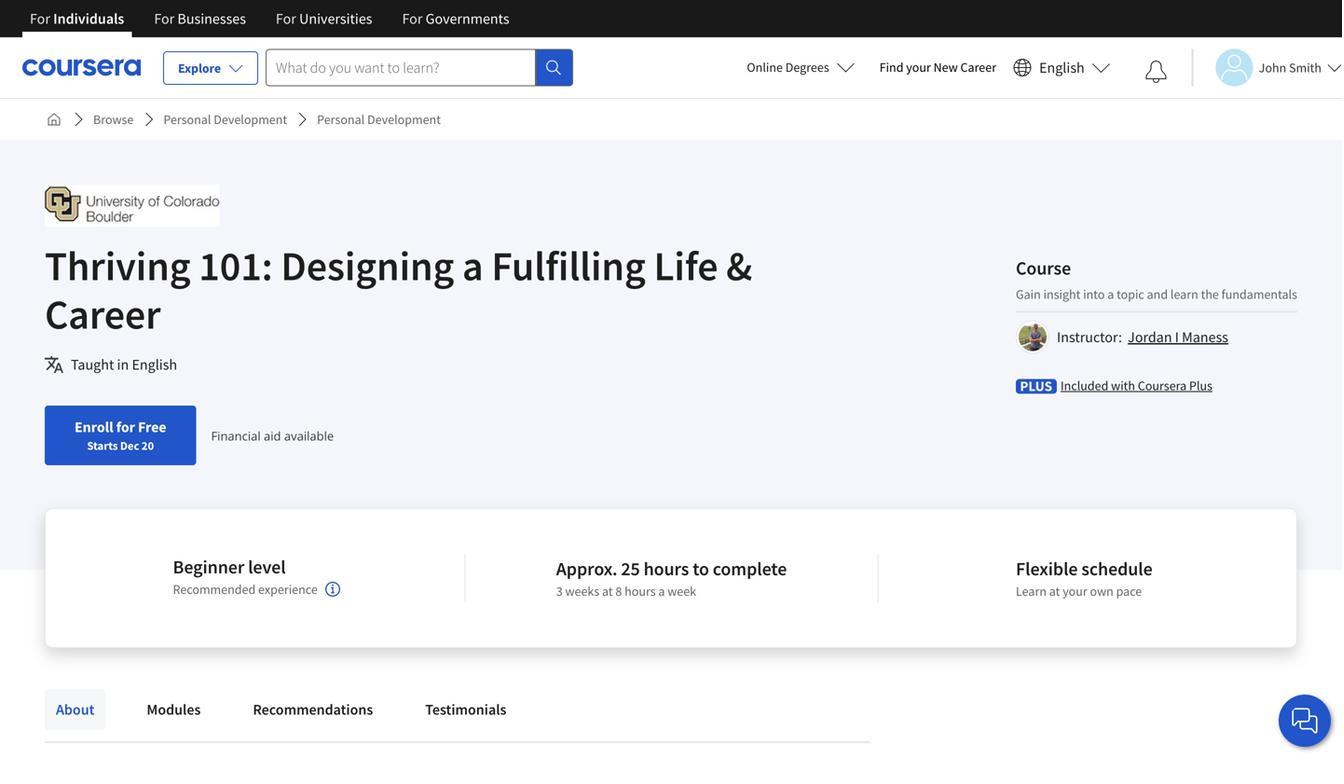 Task type: vqa. For each thing, say whether or not it's contained in the screenshot.
THE UNIVERSITY OF COLORADO BOULDER Image
yes



Task type: locate. For each thing, give the bounding box(es) containing it.
1 horizontal spatial career
[[961, 59, 997, 76]]

plus
[[1190, 377, 1213, 394]]

for left 'businesses'
[[154, 9, 175, 28]]

a
[[462, 240, 484, 291], [1108, 286, 1114, 303], [659, 583, 665, 600]]

for
[[116, 418, 135, 436]]

financial
[[211, 427, 261, 444]]

development
[[214, 111, 287, 128], [367, 111, 441, 128]]

your
[[907, 59, 931, 76], [1063, 583, 1088, 600]]

john smith
[[1259, 59, 1322, 76]]

2 development from the left
[[367, 111, 441, 128]]

for universities
[[276, 9, 372, 28]]

0 horizontal spatial your
[[907, 59, 931, 76]]

0 horizontal spatial a
[[462, 240, 484, 291]]

modules link
[[136, 689, 212, 730]]

modules
[[147, 700, 201, 719]]

businesses
[[178, 9, 246, 28]]

1 horizontal spatial at
[[1050, 583, 1060, 600]]

personal development down what do you want to learn? text box
[[317, 111, 441, 128]]

0 horizontal spatial personal development link
[[156, 103, 295, 136]]

2 for from the left
[[154, 9, 175, 28]]

a inside the thriving 101: designing a fulfilling life & career
[[462, 240, 484, 291]]

for
[[30, 9, 50, 28], [154, 9, 175, 28], [276, 9, 296, 28], [402, 9, 423, 28]]

approx.
[[556, 557, 618, 580]]

for for businesses
[[154, 9, 175, 28]]

career right the new
[[961, 59, 997, 76]]

1 horizontal spatial a
[[659, 583, 665, 600]]

2 personal from the left
[[317, 111, 365, 128]]

course gain insight into a topic and learn the fundamentals
[[1016, 256, 1298, 303]]

1 horizontal spatial personal development
[[317, 111, 441, 128]]

thriving
[[45, 240, 191, 291]]

0 horizontal spatial personal
[[163, 111, 211, 128]]

universities
[[299, 9, 372, 28]]

enroll
[[75, 418, 113, 436]]

jordan i maness link
[[1128, 328, 1229, 346]]

hours
[[644, 557, 689, 580], [625, 583, 656, 600]]

your left own
[[1063, 583, 1088, 600]]

approx. 25 hours to complete 3 weeks at 8 hours a week
[[556, 557, 787, 600]]

in
[[117, 355, 129, 374]]

with
[[1112, 377, 1136, 394]]

personal development link
[[156, 103, 295, 136], [310, 103, 448, 136]]

online degrees button
[[732, 47, 871, 88]]

designing
[[281, 240, 454, 291]]

personal down what do you want to learn? text box
[[317, 111, 365, 128]]

0 vertical spatial english
[[1040, 58, 1085, 77]]

personal development link down what do you want to learn? text box
[[310, 103, 448, 136]]

own
[[1090, 583, 1114, 600]]

hours right 8
[[625, 583, 656, 600]]

career inside the thriving 101: designing a fulfilling life & career
[[45, 288, 161, 340]]

into
[[1084, 286, 1105, 303]]

degrees
[[786, 59, 830, 76]]

3 for from the left
[[276, 9, 296, 28]]

i
[[1175, 328, 1179, 346]]

0 vertical spatial your
[[907, 59, 931, 76]]

for individuals
[[30, 9, 124, 28]]

course
[[1016, 256, 1071, 280]]

1 vertical spatial your
[[1063, 583, 1088, 600]]

testimonials link
[[414, 689, 518, 730]]

financial aid available
[[211, 427, 334, 444]]

instructor:
[[1057, 328, 1122, 346]]

for for individuals
[[30, 9, 50, 28]]

flexible
[[1016, 557, 1078, 580]]

beginner level
[[173, 555, 286, 579]]

personal for 1st the 'personal development' link from right
[[317, 111, 365, 128]]

your inside flexible schedule learn at your own pace
[[1063, 583, 1088, 600]]

week
[[668, 583, 697, 600]]

1 personal development link from the left
[[156, 103, 295, 136]]

university of colorado boulder image
[[45, 185, 220, 227]]

hours up week
[[644, 557, 689, 580]]

1 horizontal spatial development
[[367, 111, 441, 128]]

john
[[1259, 59, 1287, 76]]

1 horizontal spatial personal
[[317, 111, 365, 128]]

0 horizontal spatial career
[[45, 288, 161, 340]]

for for governments
[[402, 9, 423, 28]]

development down what do you want to learn? text box
[[367, 111, 441, 128]]

1 at from the left
[[602, 583, 613, 600]]

for up what do you want to learn? text box
[[402, 9, 423, 28]]

at
[[602, 583, 613, 600], [1050, 583, 1060, 600]]

1 personal from the left
[[163, 111, 211, 128]]

taught
[[71, 355, 114, 374]]

for left individuals
[[30, 9, 50, 28]]

development down explore dropdown button
[[214, 111, 287, 128]]

2 at from the left
[[1050, 583, 1060, 600]]

4 for from the left
[[402, 9, 423, 28]]

the
[[1201, 286, 1219, 303]]

&
[[726, 240, 753, 291]]

available
[[284, 427, 334, 444]]

career up the taught
[[45, 288, 161, 340]]

2 personal development from the left
[[317, 111, 441, 128]]

find your new career
[[880, 59, 997, 76]]

to
[[693, 557, 709, 580]]

None search field
[[266, 49, 573, 86]]

governments
[[426, 9, 510, 28]]

0 vertical spatial career
[[961, 59, 997, 76]]

0 horizontal spatial development
[[214, 111, 287, 128]]

browse link
[[86, 103, 141, 136]]

personal for 1st the 'personal development' link from left
[[163, 111, 211, 128]]

2 horizontal spatial a
[[1108, 286, 1114, 303]]

career
[[961, 59, 997, 76], [45, 288, 161, 340]]

weeks
[[565, 583, 600, 600]]

1 vertical spatial english
[[132, 355, 177, 374]]

topic
[[1117, 286, 1145, 303]]

personal development down explore dropdown button
[[163, 111, 287, 128]]

for left universities
[[276, 9, 296, 28]]

0 horizontal spatial at
[[602, 583, 613, 600]]

1 vertical spatial career
[[45, 288, 161, 340]]

find your new career link
[[871, 56, 1006, 79]]

insight
[[1044, 286, 1081, 303]]

english
[[1040, 58, 1085, 77], [132, 355, 177, 374]]

at left 8
[[602, 583, 613, 600]]

english button
[[1006, 37, 1119, 98]]

personal down explore on the top left
[[163, 111, 211, 128]]

personal
[[163, 111, 211, 128], [317, 111, 365, 128]]

gain
[[1016, 286, 1041, 303]]

1 horizontal spatial personal development link
[[310, 103, 448, 136]]

1 for from the left
[[30, 9, 50, 28]]

personal development link down explore dropdown button
[[156, 103, 295, 136]]

1 development from the left
[[214, 111, 287, 128]]

browse
[[93, 111, 134, 128]]

life
[[654, 240, 718, 291]]

1 horizontal spatial english
[[1040, 58, 1085, 77]]

coursera image
[[22, 52, 141, 82]]

recommended
[[173, 581, 256, 598]]

1 horizontal spatial your
[[1063, 583, 1088, 600]]

at right the learn
[[1050, 583, 1060, 600]]

your right the find
[[907, 59, 931, 76]]

about link
[[45, 689, 106, 730]]

testimonials
[[425, 700, 507, 719]]

0 horizontal spatial personal development
[[163, 111, 287, 128]]

enroll for free starts dec 20
[[75, 418, 166, 453]]

chat with us image
[[1290, 706, 1320, 736]]

schedule
[[1082, 557, 1153, 580]]



Task type: describe. For each thing, give the bounding box(es) containing it.
0 horizontal spatial english
[[132, 355, 177, 374]]

dec
[[120, 438, 139, 453]]

experience
[[258, 581, 318, 598]]

john smith button
[[1192, 49, 1343, 86]]

a inside course gain insight into a topic and learn the fundamentals
[[1108, 286, 1114, 303]]

included with coursera plus
[[1061, 377, 1213, 394]]

show notifications image
[[1146, 61, 1168, 83]]

information about difficulty level pre-requisites. image
[[325, 582, 340, 597]]

20
[[142, 438, 154, 453]]

101:
[[199, 240, 273, 291]]

25
[[621, 557, 640, 580]]

development for 1st the 'personal development' link from right
[[367, 111, 441, 128]]

recommended experience
[[173, 581, 318, 598]]

included with coursera plus link
[[1061, 376, 1213, 395]]

free
[[138, 418, 166, 436]]

recommendations
[[253, 700, 373, 719]]

learn
[[1016, 583, 1047, 600]]

thriving 101: designing a fulfilling life & career
[[45, 240, 753, 340]]

development for 1st the 'personal development' link from left
[[214, 111, 287, 128]]

home image
[[47, 112, 62, 127]]

aid
[[264, 427, 281, 444]]

explore
[[178, 60, 221, 76]]

for governments
[[402, 9, 510, 28]]

complete
[[713, 557, 787, 580]]

3
[[556, 583, 563, 600]]

instructor: jordan i maness
[[1057, 328, 1229, 346]]

jordan i maness image
[[1019, 323, 1047, 351]]

0 vertical spatial hours
[[644, 557, 689, 580]]

for for universities
[[276, 9, 296, 28]]

a inside approx. 25 hours to complete 3 weeks at 8 hours a week
[[659, 583, 665, 600]]

online degrees
[[747, 59, 830, 76]]

taught in english
[[71, 355, 177, 374]]

flexible schedule learn at your own pace
[[1016, 557, 1153, 600]]

8
[[616, 583, 622, 600]]

jordan
[[1128, 328, 1173, 346]]

coursera plus image
[[1016, 379, 1057, 394]]

recommendations link
[[242, 689, 384, 730]]

1 vertical spatial hours
[[625, 583, 656, 600]]

your inside find your new career link
[[907, 59, 931, 76]]

for businesses
[[154, 9, 246, 28]]

individuals
[[53, 9, 124, 28]]

starts
[[87, 438, 118, 453]]

pace
[[1117, 583, 1142, 600]]

included
[[1061, 377, 1109, 394]]

about
[[56, 700, 95, 719]]

explore button
[[163, 51, 258, 85]]

coursera
[[1138, 377, 1187, 394]]

find
[[880, 59, 904, 76]]

english inside button
[[1040, 58, 1085, 77]]

fundamentals
[[1222, 286, 1298, 303]]

new
[[934, 59, 958, 76]]

beginner
[[173, 555, 244, 579]]

2 personal development link from the left
[[310, 103, 448, 136]]

at inside flexible schedule learn at your own pace
[[1050, 583, 1060, 600]]

online
[[747, 59, 783, 76]]

What do you want to learn? text field
[[266, 49, 536, 86]]

fulfilling
[[492, 240, 646, 291]]

smith
[[1290, 59, 1322, 76]]

and
[[1147, 286, 1168, 303]]

level
[[248, 555, 286, 579]]

1 personal development from the left
[[163, 111, 287, 128]]

learn
[[1171, 286, 1199, 303]]

at inside approx. 25 hours to complete 3 weeks at 8 hours a week
[[602, 583, 613, 600]]

maness
[[1182, 328, 1229, 346]]

financial aid available button
[[211, 427, 334, 444]]

banner navigation
[[15, 0, 525, 37]]



